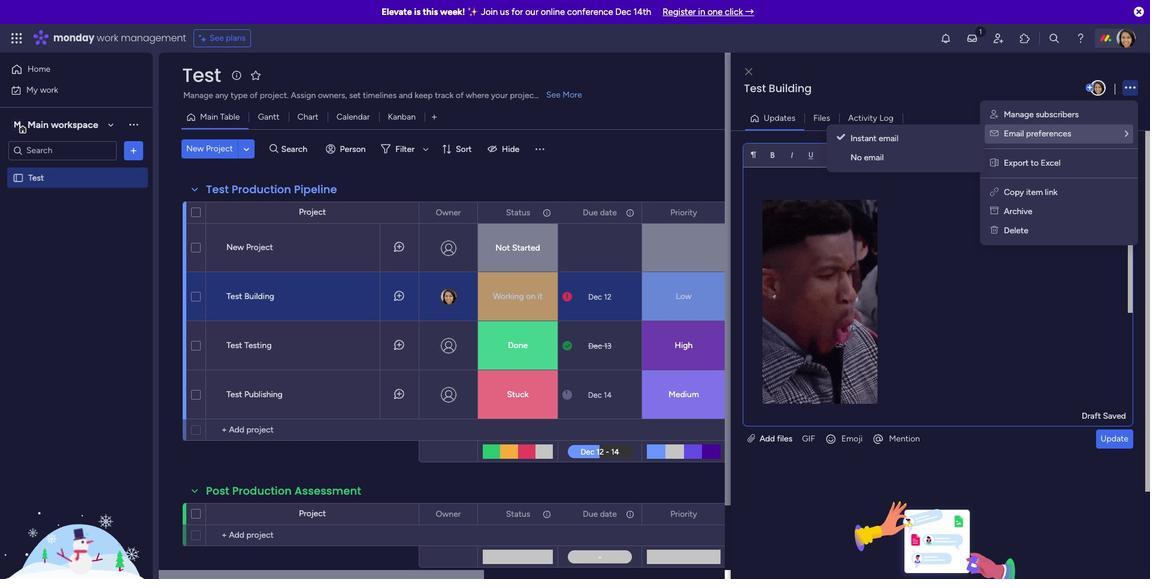 Task type: describe. For each thing, give the bounding box(es) containing it.
to
[[1031, 158, 1039, 168]]

any
[[215, 90, 228, 101]]

project down test production pipeline field
[[246, 243, 273, 253]]

management
[[121, 31, 186, 45]]

plans
[[226, 33, 246, 43]]

production for test
[[232, 182, 291, 197]]

close image
[[745, 67, 752, 76]]

manage for manage any type of project. assign owners, set timelines and keep track of where your project stands.
[[183, 90, 213, 101]]

v2 search image
[[269, 142, 278, 156]]

0 horizontal spatial options image
[[128, 145, 140, 157]]

see more link
[[545, 89, 583, 101]]

medium
[[669, 390, 699, 400]]

due for pipeline
[[583, 208, 598, 218]]

more
[[563, 90, 582, 100]]

arrow down image
[[419, 142, 433, 156]]

monday work management
[[53, 31, 186, 45]]

workspace selection element
[[11, 118, 100, 133]]

inbox image
[[966, 32, 978, 44]]

due date for post production assessment
[[583, 509, 617, 520]]

v2 link image
[[990, 187, 999, 198]]

project down pipeline
[[299, 207, 326, 217]]

dapulse attachment image
[[748, 434, 755, 444]]

my
[[26, 85, 38, 95]]

2 horizontal spatial options image
[[541, 505, 550, 525]]

workspace options image
[[128, 119, 140, 131]]

→
[[745, 7, 754, 17]]

Test Production Pipeline field
[[203, 182, 340, 198]]

v2 done deadline image
[[562, 341, 572, 352]]

preferences
[[1026, 129, 1071, 139]]

this
[[423, 7, 438, 17]]

menu containing manage subscribers
[[980, 101, 1138, 246]]

test left publishing
[[226, 390, 242, 400]]

high
[[675, 341, 693, 351]]

gif
[[802, 434, 815, 444]]

email preferences
[[1004, 129, 1071, 139]]

files
[[777, 434, 792, 444]]

apps image
[[1019, 32, 1031, 44]]

see plans
[[209, 33, 246, 43]]

home button
[[7, 60, 129, 79]]

where
[[466, 90, 489, 101]]

date for test production pipeline
[[600, 208, 617, 218]]

testing
[[244, 341, 272, 351]]

week!
[[440, 7, 465, 17]]

1 status field from the top
[[503, 206, 533, 220]]

1 vertical spatial james peterson image
[[1090, 80, 1106, 96]]

update button
[[1096, 430, 1133, 449]]

text color image
[[845, 151, 854, 159]]

v2 overdue deadline image
[[562, 291, 572, 303]]

person
[[340, 144, 366, 154]]

email for instant email
[[879, 134, 899, 144]]

archive
[[1004, 207, 1032, 217]]

emoji button
[[820, 430, 867, 449]]

public board image
[[13, 172, 24, 184]]

and
[[399, 90, 413, 101]]

v2 surface invite image
[[990, 110, 999, 120]]

chart
[[297, 112, 318, 122]]

add to favorites image
[[250, 69, 262, 81]]

kanban button
[[379, 108, 425, 127]]

mention
[[889, 434, 920, 444]]

dec for dec 14
[[588, 391, 602, 400]]

main for main table
[[200, 112, 218, 122]]

project
[[510, 90, 537, 101]]

format image
[[749, 151, 758, 159]]

kanban
[[388, 112, 416, 122]]

instant email
[[851, 134, 899, 144]]

see more
[[546, 90, 582, 100]]

one
[[708, 7, 723, 17]]

owners,
[[318, 90, 347, 101]]

show board description image
[[229, 69, 244, 81]]

✨
[[467, 7, 479, 17]]

our
[[525, 7, 539, 17]]

filter
[[396, 144, 414, 154]]

track
[[435, 90, 454, 101]]

copy item link
[[1004, 187, 1058, 198]]

test inside field
[[206, 182, 229, 197]]

1 vertical spatial new project
[[226, 243, 273, 253]]

link
[[1045, 187, 1058, 198]]

v2 delete line image
[[990, 226, 999, 236]]

my work
[[26, 85, 58, 95]]

copy
[[1004, 187, 1024, 198]]

v2 v sign image
[[837, 134, 845, 144]]

new project inside button
[[186, 144, 233, 154]]

done
[[508, 341, 528, 351]]

work for monday
[[97, 31, 118, 45]]

type
[[231, 90, 248, 101]]

13
[[604, 342, 611, 351]]

production for post
[[232, 484, 292, 499]]

activity log
[[848, 113, 894, 123]]

12
[[604, 293, 612, 302]]

main workspace
[[28, 119, 98, 130]]

not
[[496, 243, 510, 253]]

home
[[28, 64, 50, 74]]

2 priority field from the top
[[667, 508, 700, 521]]

dapulse addbtn image
[[1086, 84, 1094, 92]]

menu image
[[534, 143, 546, 155]]

calendar button
[[327, 108, 379, 127]]

underline image
[[807, 151, 815, 159]]

test list box
[[0, 165, 153, 350]]

not started
[[496, 243, 540, 253]]

checklist image
[[1018, 151, 1027, 160]]

owner field for test production pipeline
[[433, 206, 464, 220]]

for
[[511, 7, 523, 17]]

working
[[493, 292, 524, 302]]

notifications image
[[940, 32, 952, 44]]

gantt
[[258, 112, 279, 122]]

mention button
[[867, 430, 925, 449]]

started
[[512, 243, 540, 253]]

dec 14
[[588, 391, 612, 400]]

angle down image
[[244, 145, 249, 154]]

elevate is this week! ✨ join us for our online conference dec 14th
[[382, 7, 651, 17]]

test inside list box
[[28, 173, 44, 183]]

subscribers
[[1036, 110, 1079, 120]]

see for see plans
[[209, 33, 224, 43]]

rtl ltr image
[[999, 151, 1007, 159]]

project down assessment
[[299, 509, 326, 519]]

stands.
[[539, 90, 566, 101]]

1 horizontal spatial new
[[226, 243, 244, 253]]

manage subscribers
[[1004, 110, 1079, 120]]

publishing
[[244, 390, 283, 400]]

dec for dec 12
[[588, 293, 602, 302]]

us
[[500, 7, 509, 17]]

status for first "status" field from the top of the page
[[506, 208, 530, 218]]

it
[[538, 292, 543, 302]]

size image
[[864, 151, 873, 159]]

low
[[676, 292, 692, 302]]

import from excel template outline image
[[990, 158, 999, 168]]

no email
[[851, 153, 884, 163]]

export to excel
[[1004, 158, 1061, 168]]

working on it
[[493, 292, 543, 302]]

files
[[813, 113, 830, 123]]

due for assessment
[[583, 509, 598, 520]]

2 status field from the top
[[503, 508, 533, 521]]

Search field
[[278, 141, 314, 158]]

new project button
[[181, 140, 238, 159]]

Test field
[[179, 62, 224, 89]]

list arrow image
[[1125, 130, 1128, 138]]



Task type: locate. For each thing, give the bounding box(es) containing it.
of
[[250, 90, 258, 101], [456, 90, 464, 101]]

0 vertical spatial priority field
[[667, 206, 700, 220]]

column information image
[[625, 208, 635, 218], [625, 510, 635, 520]]

2 due date field from the top
[[580, 508, 620, 521]]

test left testing
[[226, 341, 242, 351]]

1 vertical spatial owner field
[[433, 508, 464, 521]]

0 horizontal spatial main
[[28, 119, 49, 130]]

0 vertical spatial see
[[209, 33, 224, 43]]

help image
[[1075, 32, 1087, 44]]

see inside button
[[209, 33, 224, 43]]

production right the post
[[232, 484, 292, 499]]

m
[[14, 119, 21, 130]]

menu
[[980, 101, 1138, 246]]

1 vertical spatial email
[[864, 153, 884, 163]]

draft saved
[[1082, 411, 1126, 421]]

dec 13
[[588, 342, 611, 351]]

pipeline
[[294, 182, 337, 197]]

join
[[481, 7, 498, 17]]

0 vertical spatial status
[[506, 208, 530, 218]]

due date for test production pipeline
[[583, 208, 617, 218]]

person button
[[321, 140, 373, 159]]

dec
[[615, 7, 631, 17], [588, 293, 602, 302], [588, 342, 602, 351], [588, 391, 602, 400]]

1 column information image from the top
[[542, 208, 552, 218]]

1 of from the left
[[250, 90, 258, 101]]

invite members image
[[993, 32, 1005, 44]]

0 horizontal spatial test building
[[226, 292, 274, 302]]

status for 1st "status" field from the bottom of the page
[[506, 509, 530, 520]]

select product image
[[11, 32, 23, 44]]

1 priority field from the top
[[667, 206, 700, 220]]

activity
[[848, 113, 877, 123]]

update
[[1101, 434, 1128, 444]]

dec left 12
[[588, 293, 602, 302]]

Post Production Assessment field
[[203, 484, 364, 500]]

work right my
[[40, 85, 58, 95]]

Priority field
[[667, 206, 700, 220], [667, 508, 700, 521]]

0 vertical spatial manage
[[183, 90, 213, 101]]

0 horizontal spatial james peterson image
[[1090, 80, 1106, 96]]

james peterson image left the 'v2 ellipsis' icon
[[1090, 80, 1106, 96]]

2 column information image from the top
[[625, 510, 635, 520]]

0 vertical spatial column information image
[[542, 208, 552, 218]]

1 status from the top
[[506, 208, 530, 218]]

new inside button
[[186, 144, 204, 154]]

building inside field
[[769, 81, 812, 96]]

main for main workspace
[[28, 119, 49, 130]]

hide button
[[483, 140, 527, 159]]

email for no email
[[864, 153, 884, 163]]

post
[[206, 484, 229, 499]]

owner
[[436, 208, 461, 218], [436, 509, 461, 520]]

manage for manage subscribers
[[1004, 110, 1034, 120]]

1 horizontal spatial manage
[[1004, 110, 1034, 120]]

1 vertical spatial building
[[244, 292, 274, 302]]

1. numbers image
[[884, 151, 892, 159]]

keep
[[415, 90, 433, 101]]

monday
[[53, 31, 94, 45]]

manage up email
[[1004, 110, 1034, 120]]

2 owner field from the top
[[433, 508, 464, 521]]

owner field for post production assessment
[[433, 508, 464, 521]]

1 vertical spatial due date
[[583, 509, 617, 520]]

test up the test testing
[[226, 292, 242, 302]]

work right monday
[[97, 31, 118, 45]]

hide
[[502, 144, 519, 154]]

due date field for assessment
[[580, 508, 620, 521]]

sort
[[456, 144, 472, 154]]

test
[[182, 62, 221, 89], [744, 81, 766, 96], [28, 173, 44, 183], [206, 182, 229, 197], [226, 292, 242, 302], [226, 341, 242, 351], [226, 390, 242, 400]]

main inside button
[[200, 112, 218, 122]]

see for see more
[[546, 90, 561, 100]]

instant
[[851, 134, 877, 144]]

Owner field
[[433, 206, 464, 220], [433, 508, 464, 521]]

new project
[[186, 144, 233, 154], [226, 243, 273, 253]]

0 vertical spatial date
[[600, 208, 617, 218]]

0 vertical spatial building
[[769, 81, 812, 96]]

Status field
[[503, 206, 533, 220], [503, 508, 533, 521]]

0 vertical spatial priority
[[670, 208, 697, 218]]

2 due from the top
[[583, 509, 598, 520]]

log
[[879, 113, 894, 123]]

0 vertical spatial status field
[[503, 206, 533, 220]]

see plans button
[[193, 29, 251, 47]]

1 horizontal spatial of
[[456, 90, 464, 101]]

gantt button
[[249, 108, 288, 127]]

column information image for 1st "status" field from the bottom of the page
[[542, 510, 552, 520]]

email up 1. numbers image
[[879, 134, 899, 144]]

dec for dec 13
[[588, 342, 602, 351]]

test up any
[[182, 62, 221, 89]]

1 vertical spatial see
[[546, 90, 561, 100]]

Test Building field
[[741, 81, 1084, 96]]

is
[[414, 7, 421, 17]]

your
[[491, 90, 508, 101]]

main table
[[200, 112, 240, 122]]

1 vertical spatial date
[[600, 509, 617, 520]]

2 priority from the top
[[670, 509, 697, 520]]

work inside button
[[40, 85, 58, 95]]

0 horizontal spatial new
[[186, 144, 204, 154]]

email
[[1004, 129, 1024, 139]]

dec left '14' at the right of the page
[[588, 391, 602, 400]]

0 horizontal spatial manage
[[183, 90, 213, 101]]

strikethrough image
[[826, 151, 834, 159]]

1 horizontal spatial james peterson image
[[1117, 29, 1136, 48]]

0 horizontal spatial see
[[209, 33, 224, 43]]

1 vertical spatial column information image
[[542, 510, 552, 520]]

table
[[220, 112, 240, 122]]

project.
[[260, 90, 289, 101]]

1 horizontal spatial main
[[200, 112, 218, 122]]

search everything image
[[1048, 32, 1060, 44]]

dec left "13"
[[588, 342, 602, 351]]

building up updates
[[769, 81, 812, 96]]

0 horizontal spatial building
[[244, 292, 274, 302]]

dec 12
[[588, 293, 612, 302]]

click
[[725, 7, 743, 17]]

1 priority from the top
[[670, 208, 697, 218]]

files button
[[804, 109, 839, 128]]

1 column information image from the top
[[625, 208, 635, 218]]

Due date field
[[580, 206, 620, 220], [580, 508, 620, 521]]

1 horizontal spatial building
[[769, 81, 812, 96]]

0 vertical spatial due
[[583, 208, 598, 218]]

lottie animation image
[[0, 459, 153, 580]]

0 horizontal spatial of
[[250, 90, 258, 101]]

test building
[[744, 81, 812, 96], [226, 292, 274, 302]]

column information image for first "status" field from the top of the page
[[542, 208, 552, 218]]

james peterson image right 'help' "image"
[[1117, 29, 1136, 48]]

work for my
[[40, 85, 58, 95]]

1 due from the top
[[583, 208, 598, 218]]

2 date from the top
[[600, 509, 617, 520]]

email right no
[[864, 153, 884, 163]]

manage down test field
[[183, 90, 213, 101]]

1 horizontal spatial work
[[97, 31, 118, 45]]

1 owner field from the top
[[433, 206, 464, 220]]

2 owner from the top
[[436, 509, 461, 520]]

0 vertical spatial new project
[[186, 144, 233, 154]]

project inside button
[[206, 144, 233, 154]]

0 vertical spatial new
[[186, 144, 204, 154]]

emoji
[[841, 434, 863, 444]]

2 status from the top
[[506, 509, 530, 520]]

test production pipeline
[[206, 182, 337, 197]]

1 vertical spatial column information image
[[625, 510, 635, 520]]

options image
[[128, 145, 140, 157], [461, 505, 469, 525], [541, 505, 550, 525]]

option
[[0, 167, 153, 170]]

1 vertical spatial test building
[[226, 292, 274, 302]]

1 vertical spatial priority
[[670, 509, 697, 520]]

test building inside field
[[744, 81, 812, 96]]

+ Add project text field
[[212, 423, 309, 438]]

project left angle down icon
[[206, 144, 233, 154]]

14
[[604, 391, 612, 400]]

column information image for post production assessment
[[625, 510, 635, 520]]

in
[[698, 7, 705, 17]]

activity log button
[[839, 109, 903, 128]]

of right track at the left of the page
[[456, 90, 464, 101]]

draft
[[1082, 411, 1101, 421]]

0 horizontal spatial work
[[40, 85, 58, 95]]

register in one click →
[[663, 7, 754, 17]]

options image
[[461, 203, 469, 223], [541, 203, 550, 223], [625, 203, 633, 223], [625, 505, 633, 525]]

1 owner from the top
[[436, 208, 461, 218]]

0 vertical spatial work
[[97, 31, 118, 45]]

online
[[541, 7, 565, 17]]

workspace
[[51, 119, 98, 130]]

production down v2 search image
[[232, 182, 291, 197]]

main
[[200, 112, 218, 122], [28, 119, 49, 130]]

building up testing
[[244, 292, 274, 302]]

excel
[[1041, 158, 1061, 168]]

manage any type of project. assign owners, set timelines and keep track of where your project stands.
[[183, 90, 566, 101]]

0 vertical spatial james peterson image
[[1117, 29, 1136, 48]]

saved
[[1103, 411, 1126, 421]]

post production assessment
[[206, 484, 361, 499]]

2 column information image from the top
[[542, 510, 552, 520]]

dec left 14th
[[615, 7, 631, 17]]

due date field for pipeline
[[580, 206, 620, 220]]

1 vertical spatial new
[[226, 243, 244, 253]]

test building up the test testing
[[226, 292, 274, 302]]

0 vertical spatial owner
[[436, 208, 461, 218]]

owner for assessment
[[436, 509, 461, 520]]

v2 ellipsis image
[[1125, 80, 1136, 96]]

my work button
[[7, 81, 129, 100]]

1 vertical spatial status
[[506, 509, 530, 520]]

assessment
[[295, 484, 361, 499]]

1 vertical spatial production
[[232, 484, 292, 499]]

test down close image at the top of the page
[[744, 81, 766, 96]]

1 vertical spatial due date field
[[580, 508, 620, 521]]

james peterson image
[[1117, 29, 1136, 48], [1090, 80, 1106, 96]]

0 vertical spatial owner field
[[433, 206, 464, 220]]

test testing
[[226, 341, 272, 351]]

line image
[[979, 151, 988, 159]]

see left 'more' on the top of the page
[[546, 90, 561, 100]]

Search in workspace field
[[25, 144, 100, 158]]

1 horizontal spatial test building
[[744, 81, 812, 96]]

italic image
[[788, 151, 796, 159]]

add view image
[[432, 113, 437, 122]]

dapulse archived image
[[990, 207, 999, 217]]

1 horizontal spatial options image
[[461, 505, 469, 525]]

0 vertical spatial email
[[879, 134, 899, 144]]

see left plans
[[209, 33, 224, 43]]

delete
[[1004, 226, 1028, 236]]

column information image
[[542, 208, 552, 218], [542, 510, 552, 520]]

1 vertical spatial owner
[[436, 509, 461, 520]]

1 vertical spatial manage
[[1004, 110, 1034, 120]]

building
[[769, 81, 812, 96], [244, 292, 274, 302]]

test inside field
[[744, 81, 766, 96]]

1 vertical spatial priority field
[[667, 508, 700, 521]]

1 vertical spatial work
[[40, 85, 58, 95]]

test publishing
[[226, 390, 283, 400]]

main right workspace image
[[28, 119, 49, 130]]

1 image
[[975, 25, 986, 38]]

stuck
[[507, 390, 529, 400]]

0 vertical spatial column information image
[[625, 208, 635, 218]]

test right the public board image
[[28, 173, 44, 183]]

v2 email column image
[[990, 129, 998, 139]]

2 of from the left
[[456, 90, 464, 101]]

+ Add project text field
[[212, 529, 309, 543]]

0 vertical spatial due date field
[[580, 206, 620, 220]]

0 vertical spatial due date
[[583, 208, 617, 218]]

lottie animation element
[[0, 459, 153, 580]]

gif button
[[797, 430, 820, 449]]

assign
[[291, 90, 316, 101]]

column information image for test production pipeline
[[625, 208, 635, 218]]

register in one click → link
[[663, 7, 754, 17]]

1 horizontal spatial see
[[546, 90, 561, 100]]

owner for pipeline
[[436, 208, 461, 218]]

workspace image
[[11, 118, 23, 131]]

bold image
[[769, 151, 777, 159]]

date for post production assessment
[[600, 509, 617, 520]]

calendar
[[336, 112, 370, 122]]

0 vertical spatial production
[[232, 182, 291, 197]]

item
[[1026, 187, 1043, 198]]

main left table
[[200, 112, 218, 122]]

no
[[851, 153, 862, 163]]

0 vertical spatial test building
[[744, 81, 812, 96]]

1 due date field from the top
[[580, 206, 620, 220]]

main inside workspace selection element
[[28, 119, 49, 130]]

2 due date from the top
[[583, 509, 617, 520]]

test down new project button
[[206, 182, 229, 197]]

1 vertical spatial status field
[[503, 508, 533, 521]]

1 date from the top
[[600, 208, 617, 218]]

1 due date from the top
[[583, 208, 617, 218]]

of right type
[[250, 90, 258, 101]]

1 vertical spatial due
[[583, 509, 598, 520]]

test building up updates
[[744, 81, 812, 96]]

14th
[[633, 7, 651, 17]]

set
[[349, 90, 361, 101]]

timelines
[[363, 90, 397, 101]]



Task type: vqa. For each thing, say whether or not it's contained in the screenshot.
the v2 v sign IMAGE
yes



